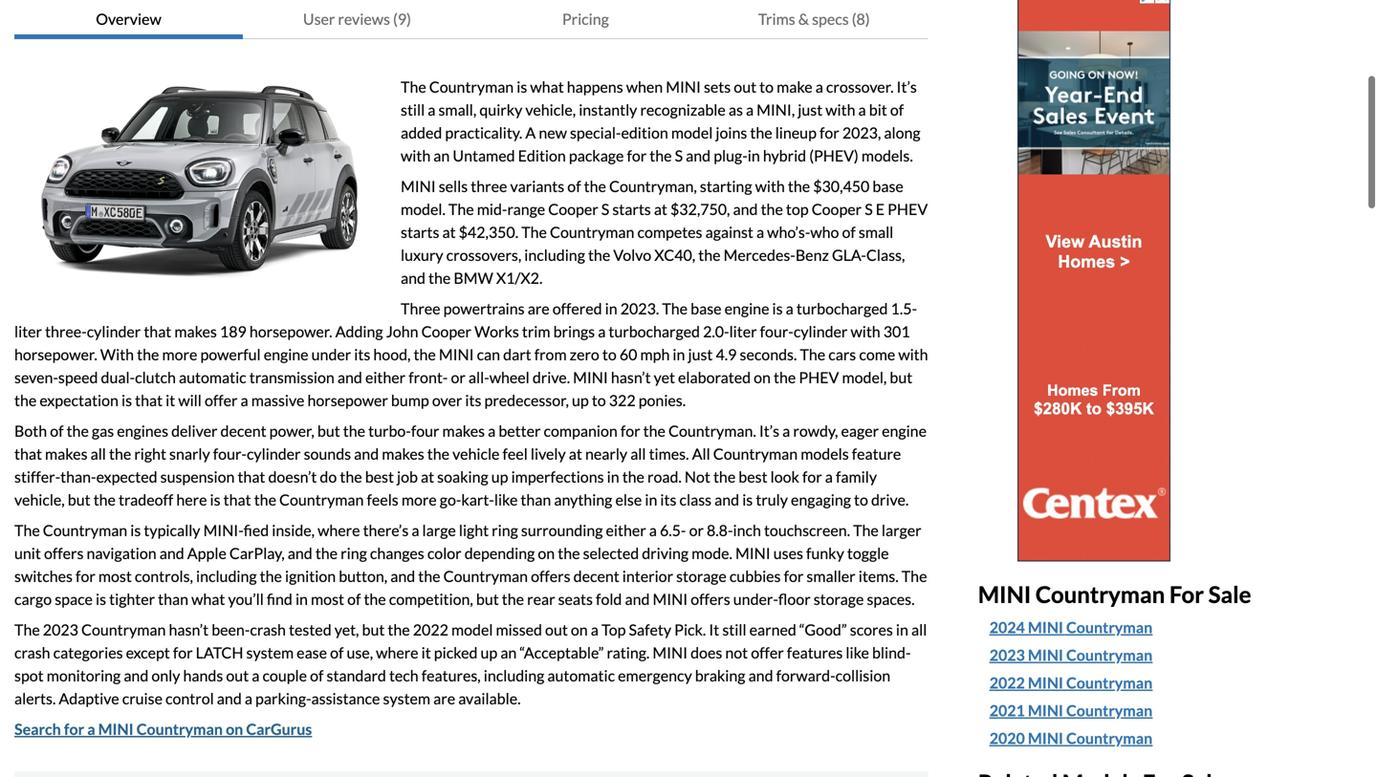 Task type: locate. For each thing, give the bounding box(es) containing it.
forward-
[[776, 666, 836, 684]]

cooper down the "$30,450"
[[812, 199, 862, 218]]

1 best from the left
[[365, 467, 394, 486]]

at down "model." at the left of page
[[442, 222, 456, 241]]

0 horizontal spatial drive.
[[533, 367, 570, 386]]

to up the mini,
[[760, 77, 774, 95]]

top
[[602, 620, 626, 639]]

on inside the 2023 countryman hasn't been-crash tested yet, but the 2022 model missed out on a top safety pick. it still earned "good" scores in all crash categories except for latch system ease of use, where it picked up an "acceptable" rating. mini does not offer features like blind- spot monitoring and only hands out a couple of standard tech features, including automatic emergency braking and forward-collision alerts. adaptive cruise control and a parking-assistance system are available.
[[571, 620, 588, 639]]

is left the truly
[[743, 490, 753, 508]]

with down 'crossover.'
[[826, 100, 856, 118]]

1 vertical spatial still
[[723, 620, 747, 639]]

1 vertical spatial are
[[434, 689, 455, 707]]

1 vertical spatial drive.
[[871, 490, 909, 508]]

cylinder for 189
[[794, 321, 848, 340]]

with inside mini sells three variants of the countryman, starting with the $30,450 base model. the mid-range cooper s starts at $32,750, and the top cooper s e phev starts at $42,350. the countryman competes against a who's-who of small luxury crossovers, including the volvo xc40, the mercedes-benz gla-class, and the bmw x1/x2.
[[755, 176, 785, 195]]

1 horizontal spatial crash
[[250, 620, 286, 639]]

1 vertical spatial vehicle,
[[14, 490, 65, 508]]

1 vertical spatial like
[[846, 643, 869, 662]]

0 vertical spatial than
[[521, 490, 551, 508]]

four- up seconds.
[[760, 321, 794, 340]]

phev right e
[[888, 199, 928, 218]]

1 vertical spatial decent
[[574, 566, 620, 585]]

1 vertical spatial hasn't
[[169, 620, 209, 639]]

hasn't inside three powertrains are offered in 2023. the base engine is a turbocharged 1.5- liter three-cylinder that makes 189 horsepower. adding john cooper works trim brings a turbocharged 2.0-liter four-cylinder with 301 horsepower. with the more powerful engine under its hood, the mini can dart from zero to 60 mph in just 4.9 seconds. the cars come with seven-speed dual-clutch automatic transmission and either front- or all-wheel drive. mini hasn't yet elaborated on the phev model, but the expectation is that it will offer a massive horsepower bump over its predecessor, up to 322 ponies.
[[611, 367, 651, 386]]

three
[[471, 176, 507, 195]]

0 vertical spatial 2023
[[43, 620, 78, 639]]

0 horizontal spatial where
[[318, 520, 360, 539]]

still inside the countryman is what happens when mini sets out to make a crossover. it's still a small, quirky vehicle, instantly recognizable as a mini, just with a bit of added practicality. a new special-edition model joins the lineup for 2023, along with an untamed edition package for the s and plug-in hybrid (phev) models.
[[401, 100, 425, 118]]

1 vertical spatial out
[[545, 620, 568, 639]]

1 horizontal spatial still
[[723, 620, 747, 639]]

0 horizontal spatial cooper
[[421, 321, 472, 340]]

1 horizontal spatial either
[[606, 520, 646, 539]]

cooper inside three powertrains are offered in 2023. the base engine is a turbocharged 1.5- liter three-cylinder that makes 189 horsepower. adding john cooper works trim brings a turbocharged 2.0-liter four-cylinder with 301 horsepower. with the more powerful engine under its hood, the mini can dart from zero to 60 mph in just 4.9 seconds. the cars come with seven-speed dual-clutch automatic transmission and either front- or all-wheel drive. mini hasn't yet elaborated on the phev model, but the expectation is that it will offer a massive horsepower bump over its predecessor, up to 322 ponies.
[[421, 321, 472, 340]]

but
[[890, 367, 913, 386], [318, 421, 340, 440], [68, 490, 90, 508], [476, 589, 499, 608], [362, 620, 385, 639]]

model.
[[401, 199, 446, 218]]

0 vertical spatial up
[[572, 390, 589, 409]]

1 horizontal spatial offer
[[751, 643, 784, 662]]

on inside three powertrains are offered in 2023. the base engine is a turbocharged 1.5- liter three-cylinder that makes 189 horsepower. adding john cooper works trim brings a turbocharged 2.0-liter four-cylinder with 301 horsepower. with the more powerful engine under its hood, the mini can dart from zero to 60 mph in just 4.9 seconds. the cars come with seven-speed dual-clutch automatic transmission and either front- or all-wheel drive. mini hasn't yet elaborated on the phev model, but the expectation is that it will offer a massive horsepower bump over its predecessor, up to 322 ponies.
[[754, 367, 771, 386]]

1 horizontal spatial decent
[[574, 566, 620, 585]]

ring
[[492, 520, 518, 539], [341, 543, 367, 562]]

you'll
[[228, 589, 264, 608]]

2023 mini countryman image
[[14, 75, 382, 281]]

decent up 'fold'
[[574, 566, 620, 585]]

it inside three powertrains are offered in 2023. the base engine is a turbocharged 1.5- liter three-cylinder that makes 189 horsepower. adding john cooper works trim brings a turbocharged 2.0-liter four-cylinder with 301 horsepower. with the more powerful engine under its hood, the mini can dart from zero to 60 mph in just 4.9 seconds. the cars come with seven-speed dual-clutch automatic transmission and either front- or all-wheel drive. mini hasn't yet elaborated on the phev model, but the expectation is that it will offer a massive horsepower bump over its predecessor, up to 322 ponies.
[[166, 390, 175, 409]]

base inside mini sells three variants of the countryman, starting with the $30,450 base model. the mid-range cooper s starts at $32,750, and the top cooper s e phev starts at $42,350. the countryman competes against a who's-who of small luxury crossovers, including the volvo xc40, the mercedes-benz gla-class, and the bmw x1/x2.
[[873, 176, 904, 195]]

makes up vehicle
[[442, 421, 485, 440]]

0 vertical spatial an
[[434, 145, 450, 164]]

alerts.
[[14, 689, 56, 707]]

0 vertical spatial are
[[528, 298, 550, 317]]

either down hood,
[[365, 367, 406, 386]]

&
[[799, 10, 809, 28]]

0 vertical spatial most
[[98, 566, 132, 585]]

a
[[526, 122, 536, 141]]

larger
[[882, 520, 922, 539]]

most down 'ignition'
[[311, 589, 344, 608]]

just up lineup
[[798, 100, 823, 118]]

drive. inside three powertrains are offered in 2023. the base engine is a turbocharged 1.5- liter three-cylinder that makes 189 horsepower. adding john cooper works trim brings a turbocharged 2.0-liter four-cylinder with 301 horsepower. with the more powerful engine under its hood, the mini can dart from zero to 60 mph in just 4.9 seconds. the cars come with seven-speed dual-clutch automatic transmission and either front- or all-wheel drive. mini hasn't yet elaborated on the phev model, but the expectation is that it will offer a massive horsepower bump over its predecessor, up to 322 ponies.
[[533, 367, 570, 386]]

0 vertical spatial offers
[[44, 543, 84, 562]]

hasn't down 60
[[611, 367, 651, 386]]

of down button,
[[347, 589, 361, 608]]

a right make
[[816, 77, 824, 95]]

engaging
[[791, 490, 851, 508]]

0 horizontal spatial like
[[494, 490, 518, 508]]

where inside the countryman is typically mini-fied inside, where there's a large light ring surrounding either a 6.5- or 8.8-inch touchscreen. the larger unit offers navigation and apple carplay, and the ring changes color depending on the selected driving mode. mini uses funky toggle switches for most controls, including the ignition button, and the countryman offers decent interior storage cubbies for smaller items. the cargo space is tighter than what you'll find in most of the competition, but the rear seats fold and mini offers under-floor storage spaces.
[[318, 520, 360, 539]]

0 horizontal spatial offers
[[44, 543, 84, 562]]

is up quirky
[[517, 77, 527, 95]]

0 horizontal spatial still
[[401, 100, 425, 118]]

its
[[354, 344, 371, 363], [465, 390, 482, 409], [660, 490, 677, 508]]

to inside the both of the gas engines deliver decent power, but the turbo-four makes a better companion for the countryman. it's a rowdy, eager engine that makes all the right snarly four-cylinder sounds and makes the vehicle feel lively at nearly all times. all countryman models feature stiffer-than-expected suspension that doesn't do the best job at soaking up imperfections in the road. not the best look for a family vehicle, but the tradeoff here is that the countryman feels more go-kart-like than anything else in its class and is truly engaging to drive.
[[854, 490, 869, 508]]

for up floor
[[784, 566, 804, 585]]

a left massive
[[241, 390, 248, 409]]

0 horizontal spatial vehicle,
[[14, 490, 65, 508]]

class,
[[867, 245, 905, 264]]

doesn't
[[268, 467, 317, 486]]

(phev)
[[810, 145, 859, 164]]

class
[[680, 490, 712, 508]]

system up the couple
[[246, 643, 294, 662]]

1 horizontal spatial its
[[465, 390, 482, 409]]

1 horizontal spatial most
[[311, 589, 344, 608]]

truly
[[756, 490, 788, 508]]

up right the picked at the bottom of the page
[[481, 643, 498, 662]]

0 horizontal spatial most
[[98, 566, 132, 585]]

0 vertical spatial drive.
[[533, 367, 570, 386]]

0 vertical spatial 2022
[[413, 620, 449, 639]]

fold
[[596, 589, 622, 608]]

are inside three powertrains are offered in 2023. the base engine is a turbocharged 1.5- liter three-cylinder that makes 189 horsepower. adding john cooper works trim brings a turbocharged 2.0-liter four-cylinder with 301 horsepower. with the more powerful engine under its hood, the mini can dart from zero to 60 mph in just 4.9 seconds. the cars come with seven-speed dual-clutch automatic transmission and either front- or all-wheel drive. mini hasn't yet elaborated on the phev model, but the expectation is that it will offer a massive horsepower bump over its predecessor, up to 322 ponies.
[[528, 298, 550, 317]]

storage down smaller
[[814, 589, 864, 608]]

on
[[754, 367, 771, 386], [538, 543, 555, 562], [571, 620, 588, 639], [226, 719, 243, 738]]

0 horizontal spatial than
[[158, 589, 189, 608]]

0 horizontal spatial 2023
[[43, 620, 78, 639]]

1 vertical spatial just
[[688, 344, 713, 363]]

both
[[14, 421, 47, 440]]

here
[[176, 490, 207, 508]]

but inside three powertrains are offered in 2023. the base engine is a turbocharged 1.5- liter three-cylinder that makes 189 horsepower. adding john cooper works trim brings a turbocharged 2.0-liter four-cylinder with 301 horsepower. with the more powerful engine under its hood, the mini can dart from zero to 60 mph in just 4.9 seconds. the cars come with seven-speed dual-clutch automatic transmission and either front- or all-wheel drive. mini hasn't yet elaborated on the phev model, but the expectation is that it will offer a massive horsepower bump over its predecessor, up to 322 ponies.
[[890, 367, 913, 386]]

model inside the 2023 countryman hasn't been-crash tested yet, but the 2022 model missed out on a top safety pick. it still earned "good" scores in all crash categories except for latch system ease of use, where it picked up an "acceptable" rating. mini does not offer features like blind- spot monitoring and only hands out a couple of standard tech features, including automatic emergency braking and forward-collision alerts. adaptive cruise control and a parking-assistance system are available.
[[452, 620, 493, 639]]

1 vertical spatial automatic
[[548, 666, 615, 684]]

horsepower. up "transmission"
[[250, 321, 333, 340]]

0 vertical spatial more
[[162, 344, 197, 363]]

makes up 'job'
[[382, 444, 424, 463]]

1 vertical spatial offer
[[751, 643, 784, 662]]

of up gla-
[[842, 222, 856, 241]]

automatic down powerful
[[179, 367, 246, 386]]

either up selected
[[606, 520, 646, 539]]

1 vertical spatial or
[[689, 520, 704, 539]]

a up seconds.
[[786, 298, 794, 317]]

for
[[820, 122, 840, 141], [627, 145, 647, 164], [621, 421, 641, 440], [803, 467, 822, 486], [76, 566, 95, 585], [784, 566, 804, 585], [173, 643, 193, 662], [64, 719, 84, 738]]

small
[[859, 222, 894, 241]]

2023 mini countryman link down 2024
[[990, 643, 1153, 666]]

rating.
[[607, 643, 650, 662]]

pick.
[[675, 620, 706, 639]]

1 horizontal spatial hasn't
[[611, 367, 651, 386]]

to
[[760, 77, 774, 95], [603, 344, 617, 363], [592, 390, 606, 409], [854, 490, 869, 508]]

1 vertical spatial engine
[[264, 344, 309, 363]]

1 liter from the left
[[14, 321, 42, 340]]

out down latch
[[226, 666, 249, 684]]

storage
[[676, 566, 727, 585], [814, 589, 864, 608]]

1 vertical spatial up
[[491, 467, 508, 486]]

adaptive
[[59, 689, 119, 707]]

are down features,
[[434, 689, 455, 707]]

engine up feature
[[882, 421, 927, 440]]

2 horizontal spatial offers
[[691, 589, 731, 608]]

that left doesn't
[[238, 467, 265, 486]]

2 vertical spatial offers
[[691, 589, 731, 608]]

countryman inside mini sells three variants of the countryman, starting with the $30,450 base model. the mid-range cooper s starts at $32,750, and the top cooper s e phev starts at $42,350. the countryman competes against a who's-who of small luxury crossovers, including the volvo xc40, the mercedes-benz gla-class, and the bmw x1/x2.
[[550, 222, 635, 241]]

or inside three powertrains are offered in 2023. the base engine is a turbocharged 1.5- liter three-cylinder that makes 189 horsepower. adding john cooper works trim brings a turbocharged 2.0-liter four-cylinder with 301 horsepower. with the more powerful engine under its hood, the mini can dart from zero to 60 mph in just 4.9 seconds. the cars come with seven-speed dual-clutch automatic transmission and either front- or all-wheel drive. mini hasn't yet elaborated on the phev model, but the expectation is that it will offer a massive horsepower bump over its predecessor, up to 322 ponies.
[[451, 367, 466, 386]]

0 horizontal spatial it's
[[759, 421, 780, 440]]

touchscreen.
[[764, 520, 850, 539]]

selected
[[583, 543, 639, 562]]

powertrains
[[444, 298, 525, 317]]

an inside the countryman is what happens when mini sets out to make a crossover. it's still a small, quirky vehicle, instantly recognizable as a mini, just with a bit of added practicality. a new special-edition model joins the lineup for 2023, along with an untamed edition package for the s and plug-in hybrid (phev) models.
[[434, 145, 450, 164]]

an down added
[[434, 145, 450, 164]]

1 vertical spatial it
[[422, 643, 431, 662]]

0 horizontal spatial what
[[191, 589, 225, 608]]

the up added
[[401, 77, 426, 95]]

0 horizontal spatial are
[[434, 689, 455, 707]]

cargurus
[[246, 719, 312, 738]]

a left 6.5-
[[649, 520, 657, 539]]

and down changes
[[391, 566, 415, 585]]

both of the gas engines deliver decent power, but the turbo-four makes a better companion for the countryman. it's a rowdy, eager engine that makes all the right snarly four-cylinder sounds and makes the vehicle feel lively at nearly all times. all countryman models feature stiffer-than-expected suspension that doesn't do the best job at soaking up imperfections in the road. not the best look for a family vehicle, but the tradeoff here is that the countryman feels more go-kart-like than anything else in its class and is truly engaging to drive.
[[14, 421, 927, 508]]

in left 2023. on the top left of page
[[605, 298, 618, 317]]

1 horizontal spatial what
[[530, 77, 564, 95]]

vehicle, inside the both of the gas engines deliver decent power, but the turbo-four makes a better companion for the countryman. it's a rowdy, eager engine that makes all the right snarly four-cylinder sounds and makes the vehicle feel lively at nearly all times. all countryman models feature stiffer-than-expected suspension that doesn't do the best job at soaking up imperfections in the road. not the best look for a family vehicle, but the tradeoff here is that the countryman feels more go-kart-like than anything else in its class and is truly engaging to drive.
[[14, 490, 65, 508]]

0 vertical spatial automatic
[[179, 367, 246, 386]]

a left large
[[412, 520, 419, 539]]

2022 inside "2024 mini countryman 2023 mini countryman 2022 mini countryman 2021 mini countryman 2020 mini countryman"
[[990, 673, 1025, 692]]

1 vertical spatial base
[[691, 298, 722, 317]]

trims
[[758, 10, 796, 28]]

0 vertical spatial out
[[734, 77, 757, 95]]

up inside the 2023 countryman hasn't been-crash tested yet, but the 2022 model missed out on a top safety pick. it still earned "good" scores in all crash categories except for latch system ease of use, where it picked up an "acceptable" rating. mini does not offer features like blind- spot monitoring and only hands out a couple of standard tech features, including automatic emergency braking and forward-collision alerts. adaptive cruise control and a parking-assistance system are available.
[[481, 643, 498, 662]]

snarly
[[169, 444, 210, 463]]

and up against
[[733, 199, 758, 218]]

2023 mini countryman link
[[990, 643, 1344, 666], [990, 643, 1153, 666]]

stiffer-
[[14, 467, 60, 486]]

mini sells three variants of the countryman, starting with the $30,450 base model. the mid-range cooper s starts at $32,750, and the top cooper s e phev starts at $42,350. the countryman competes against a who's-who of small luxury crossovers, including the volvo xc40, the mercedes-benz gla-class, and the bmw x1/x2.
[[401, 176, 928, 287]]

or left the all-
[[451, 367, 466, 386]]

overview tab
[[14, 0, 243, 39]]

0 vertical spatial hasn't
[[611, 367, 651, 386]]

cylinder for countryman.
[[247, 444, 301, 463]]

including up you'll
[[196, 566, 257, 585]]

the down competition,
[[388, 620, 410, 639]]

1 horizontal spatial starts
[[613, 199, 651, 218]]

0 vertical spatial including
[[525, 245, 585, 264]]

it's inside the both of the gas engines deliver decent power, but the turbo-four makes a better companion for the countryman. it's a rowdy, eager engine that makes all the right snarly four-cylinder sounds and makes the vehicle feel lively at nearly all times. all countryman models feature stiffer-than-expected suspension that doesn't do the best job at soaking up imperfections in the road. not the best look for a family vehicle, but the tradeoff here is that the countryman feels more go-kart-like than anything else in its class and is truly engaging to drive.
[[759, 421, 780, 440]]

mph
[[640, 344, 670, 363]]

more up clutch
[[162, 344, 197, 363]]

nearly
[[585, 444, 628, 463]]

0 horizontal spatial base
[[691, 298, 722, 317]]

inch
[[733, 520, 761, 539]]

the down the edition
[[650, 145, 672, 164]]

1 horizontal spatial just
[[798, 100, 823, 118]]

2024 mini countryman link
[[990, 615, 1344, 638], [990, 615, 1153, 638]]

the right not
[[714, 467, 736, 486]]

either
[[365, 367, 406, 386], [606, 520, 646, 539]]

to inside the countryman is what happens when mini sets out to make a crossover. it's still a small, quirky vehicle, instantly recognizable as a mini, just with a bit of added practicality. a new special-edition model joins the lineup for 2023, along with an untamed edition package for the s and plug-in hybrid (phev) models.
[[760, 77, 774, 95]]

what
[[530, 77, 564, 95], [191, 589, 225, 608]]

front-
[[409, 367, 448, 386]]

for up only
[[173, 643, 193, 662]]

2 vertical spatial its
[[660, 490, 677, 508]]

kart-
[[461, 490, 494, 508]]

it's
[[897, 77, 917, 95], [759, 421, 780, 440]]

surrounding
[[521, 520, 603, 539]]

anything
[[554, 490, 613, 508]]

four
[[411, 421, 440, 440]]

1 vertical spatial an
[[501, 643, 517, 662]]

automatic inside the 2023 countryman hasn't been-crash tested yet, but the 2022 model missed out on a top safety pick. it still earned "good" scores in all crash categories except for latch system ease of use, where it picked up an "acceptable" rating. mini does not offer features like blind- spot monitoring and only hands out a couple of standard tech features, including automatic emergency braking and forward-collision alerts. adaptive cruise control and a parking-assistance system are available.
[[548, 666, 615, 684]]

0 horizontal spatial turbocharged
[[609, 321, 700, 340]]

that down both
[[14, 444, 42, 463]]

four- inside the both of the gas engines deliver decent power, but the turbo-four makes a better companion for the countryman. it's a rowdy, eager engine that makes all the right snarly four-cylinder sounds and makes the vehicle feel lively at nearly all times. all countryman models feature stiffer-than-expected suspension that doesn't do the best job at soaking up imperfections in the road. not the best look for a family vehicle, but the tradeoff here is that the countryman feels more go-kart-like than anything else in its class and is truly engaging to drive.
[[213, 444, 247, 463]]

offer down the earned
[[751, 643, 784, 662]]

1 vertical spatial where
[[376, 643, 419, 662]]

0 vertical spatial where
[[318, 520, 360, 539]]

1 vertical spatial 2023
[[990, 645, 1025, 664]]

what left you'll
[[191, 589, 225, 608]]

2 liter from the left
[[730, 321, 757, 340]]

0 vertical spatial decent
[[221, 421, 266, 440]]

to down family
[[854, 490, 869, 508]]

0 vertical spatial turbocharged
[[797, 298, 888, 317]]

countryman inside the 2023 countryman hasn't been-crash tested yet, but the 2022 model missed out on a top safety pick. it still earned "good" scores in all crash categories except for latch system ease of use, where it picked up an "acceptable" rating. mini does not offer features like blind- spot monitoring and only hands out a couple of standard tech features, including automatic emergency braking and forward-collision alerts. adaptive cruise control and a parking-assistance system are available.
[[81, 620, 166, 639]]

makes left 189
[[174, 321, 217, 340]]

just inside the countryman is what happens when mini sets out to make a crossover. it's still a small, quirky vehicle, instantly recognizable as a mini, just with a bit of added practicality. a new special-edition model joins the lineup for 2023, along with an untamed edition package for the s and plug-in hybrid (phev) models.
[[798, 100, 823, 118]]

collision
[[836, 666, 891, 684]]

2022 mini countryman link down for in the bottom right of the page
[[990, 671, 1344, 694]]

0 horizontal spatial all
[[90, 444, 106, 463]]

e
[[876, 199, 885, 218]]

and up 8.8-
[[715, 490, 740, 508]]

not
[[685, 467, 711, 486]]

1 vertical spatial 2022
[[990, 673, 1025, 692]]

the inside the countryman is what happens when mini sets out to make a crossover. it's still a small, quirky vehicle, instantly recognizable as a mini, just with a bit of added practicality. a new special-edition model joins the lineup for 2023, along with an untamed edition package for the s and plug-in hybrid (phev) models.
[[401, 77, 426, 95]]

mini inside the countryman is what happens when mini sets out to make a crossover. it's still a small, quirky vehicle, instantly recognizable as a mini, just with a bit of added practicality. a new special-edition model joins the lineup for 2023, along with an untamed edition package for the s and plug-in hybrid (phev) models.
[[666, 77, 701, 95]]

0 vertical spatial what
[[530, 77, 564, 95]]

at down countryman,
[[654, 199, 668, 218]]

2 horizontal spatial engine
[[882, 421, 927, 440]]

practicality.
[[445, 122, 523, 141]]

vehicle, up new
[[526, 100, 576, 118]]

for
[[1170, 580, 1204, 608]]

the up clutch
[[137, 344, 159, 363]]

the up times.
[[643, 421, 666, 440]]

just inside three powertrains are offered in 2023. the base engine is a turbocharged 1.5- liter three-cylinder that makes 189 horsepower. adding john cooper works trim brings a turbocharged 2.0-liter four-cylinder with 301 horsepower. with the more powerful engine under its hood, the mini can dart from zero to 60 mph in just 4.9 seconds. the cars come with seven-speed dual-clutch automatic transmission and either front- or all-wheel drive. mini hasn't yet elaborated on the phev model, but the expectation is that it will offer a massive horsepower bump over its predecessor, up to 322 ponies.
[[688, 344, 713, 363]]

0 vertical spatial storage
[[676, 566, 727, 585]]

four- for liter
[[760, 321, 794, 340]]

storage down mode. at the right of page
[[676, 566, 727, 585]]

1 vertical spatial either
[[606, 520, 646, 539]]

like inside the both of the gas engines deliver decent power, but the turbo-four makes a better companion for the countryman. it's a rowdy, eager engine that makes all the right snarly four-cylinder sounds and makes the vehicle feel lively at nearly all times. all countryman models feature stiffer-than-expected suspension that doesn't do the best job at soaking up imperfections in the road. not the best look for a family vehicle, but the tradeoff here is that the countryman feels more go-kart-like than anything else in its class and is truly engaging to drive.
[[494, 490, 518, 508]]

in right mph
[[673, 344, 685, 363]]

more down 'job'
[[402, 490, 437, 508]]

1 horizontal spatial four-
[[760, 321, 794, 340]]

either inside the countryman is typically mini-fied inside, where there's a large light ring surrounding either a 6.5- or 8.8-inch touchscreen. the larger unit offers navigation and apple carplay, and the ring changes color depending on the selected driving mode. mini uses funky toggle switches for most controls, including the ignition button, and the countryman offers decent interior storage cubbies for smaller items. the cargo space is tighter than what you'll find in most of the competition, but the rear seats fold and mini offers under-floor storage spaces.
[[606, 520, 646, 539]]

system
[[246, 643, 294, 662], [383, 689, 431, 707]]

189
[[220, 321, 247, 340]]

better
[[499, 421, 541, 440]]

untamed
[[453, 145, 515, 164]]

still up added
[[401, 100, 425, 118]]

than inside the countryman is typically mini-fied inside, where there's a large light ring surrounding either a 6.5- or 8.8-inch touchscreen. the larger unit offers navigation and apple carplay, and the ring changes color depending on the selected driving mode. mini uses funky toggle switches for most controls, including the ignition button, and the countryman offers decent interior storage cubbies for smaller items. the cargo space is tighter than what you'll find in most of the competition, but the rear seats fold and mini offers under-floor storage spaces.
[[158, 589, 189, 608]]

1 horizontal spatial it
[[422, 643, 431, 662]]

an
[[434, 145, 450, 164], [501, 643, 517, 662]]

0 horizontal spatial more
[[162, 344, 197, 363]]

ring up depending
[[492, 520, 518, 539]]

1 horizontal spatial offers
[[531, 566, 571, 585]]

1 horizontal spatial storage
[[814, 589, 864, 608]]

feels
[[367, 490, 399, 508]]

in inside the countryman is typically mini-fied inside, where there's a large light ring surrounding either a 6.5- or 8.8-inch touchscreen. the larger unit offers navigation and apple carplay, and the ring changes color depending on the selected driving mode. mini uses funky toggle switches for most controls, including the ignition button, and the countryman offers decent interior storage cubbies for smaller items. the cargo space is tighter than what you'll find in most of the competition, but the rear seats fold and mini offers under-floor storage spaces.
[[296, 589, 308, 608]]

more inside three powertrains are offered in 2023. the base engine is a turbocharged 1.5- liter three-cylinder that makes 189 horsepower. adding john cooper works trim brings a turbocharged 2.0-liter four-cylinder with 301 horsepower. with the more powerful engine under its hood, the mini can dart from zero to 60 mph in just 4.9 seconds. the cars come with seven-speed dual-clutch automatic transmission and either front- or all-wheel drive. mini hasn't yet elaborated on the phev model, but the expectation is that it will offer a massive horsepower bump over its predecessor, up to 322 ponies.
[[162, 344, 197, 363]]

the inside the 2023 countryman hasn't been-crash tested yet, but the 2022 model missed out on a top safety pick. it still earned "good" scores in all crash categories except for latch system ease of use, where it picked up an "acceptable" rating. mini does not offer features like blind- spot monitoring and only hands out a couple of standard tech features, including automatic emergency braking and forward-collision alerts. adaptive cruise control and a parking-assistance system are available.
[[388, 620, 410, 639]]

0 horizontal spatial automatic
[[179, 367, 246, 386]]

cooper
[[548, 199, 599, 218], [812, 199, 862, 218], [421, 321, 472, 340]]

top
[[786, 199, 809, 218]]

0 vertical spatial engine
[[725, 298, 770, 317]]

four- inside three powertrains are offered in 2023. the base engine is a turbocharged 1.5- liter three-cylinder that makes 189 horsepower. adding john cooper works trim brings a turbocharged 2.0-liter four-cylinder with 301 horsepower. with the more powerful engine under its hood, the mini can dart from zero to 60 mph in just 4.9 seconds. the cars come with seven-speed dual-clutch automatic transmission and either front- or all-wheel drive. mini hasn't yet elaborated on the phev model, but the expectation is that it will offer a massive horsepower bump over its predecessor, up to 322 ponies.
[[760, 321, 794, 340]]

controls,
[[135, 566, 193, 585]]

engine up "transmission"
[[264, 344, 309, 363]]

or left 8.8-
[[689, 520, 704, 539]]

starts up luxury
[[401, 222, 439, 241]]

phev
[[888, 199, 928, 218], [799, 367, 839, 386]]

mini inside mini sells three variants of the countryman, starting with the $30,450 base model. the mid-range cooper s starts at $32,750, and the top cooper s e phev starts at $42,350. the countryman competes against a who's-who of small luxury crossovers, including the volvo xc40, the mercedes-benz gla-class, and the bmw x1/x2.
[[401, 176, 436, 195]]

else
[[616, 490, 642, 508]]

over
[[432, 390, 462, 409]]

against
[[706, 222, 754, 241]]

trims & specs (8) tab
[[700, 0, 929, 39]]

"good"
[[800, 620, 847, 639]]

0 vertical spatial horsepower.
[[250, 321, 333, 340]]

are up trim
[[528, 298, 550, 317]]

models.
[[862, 145, 913, 164]]

0 vertical spatial four-
[[760, 321, 794, 340]]

decent inside the countryman is typically mini-fied inside, where there's a large light ring surrounding either a 6.5- or 8.8-inch touchscreen. the larger unit offers navigation and apple carplay, and the ring changes color depending on the selected driving mode. mini uses funky toggle switches for most controls, including the ignition button, and the countryman offers decent interior storage cubbies for smaller items. the cargo space is tighter than what you'll find in most of the competition, but the rear seats fold and mini offers under-floor storage spaces.
[[574, 566, 620, 585]]

elaborated
[[678, 367, 751, 386]]

1 horizontal spatial liter
[[730, 321, 757, 340]]

user
[[303, 10, 335, 28]]

cargo
[[14, 589, 52, 608]]

base inside three powertrains are offered in 2023. the base engine is a turbocharged 1.5- liter three-cylinder that makes 189 horsepower. adding john cooper works trim brings a turbocharged 2.0-liter four-cylinder with 301 horsepower. with the more powerful engine under its hood, the mini can dart from zero to 60 mph in just 4.9 seconds. the cars come with seven-speed dual-clutch automatic transmission and either front- or all-wheel drive. mini hasn't yet elaborated on the phev model, but the expectation is that it will offer a massive horsepower bump over its predecessor, up to 322 ponies.
[[691, 298, 722, 317]]

companion
[[544, 421, 618, 440]]

1 horizontal spatial out
[[545, 620, 568, 639]]

four- for snarly
[[213, 444, 247, 463]]

more inside the both of the gas engines deliver decent power, but the turbo-four makes a better companion for the countryman. it's a rowdy, eager engine that makes all the right snarly four-cylinder sounds and makes the vehicle feel lively at nearly all times. all countryman models feature stiffer-than-expected suspension that doesn't do the best job at soaking up imperfections in the road. not the best look for a family vehicle, but the tradeoff here is that the countryman feels more go-kart-like than anything else in its class and is truly engaging to drive.
[[402, 490, 437, 508]]

2 horizontal spatial all
[[912, 620, 927, 639]]

search for a mini countryman on cargurus
[[14, 719, 312, 738]]

its down adding
[[354, 344, 371, 363]]

user reviews (9)
[[303, 10, 411, 28]]

cubbies
[[730, 566, 781, 585]]

pricing tab
[[471, 0, 700, 39]]

1 horizontal spatial engine
[[725, 298, 770, 317]]

advertisement region
[[1018, 0, 1171, 561]]

liter left three-
[[14, 321, 42, 340]]

0 horizontal spatial it
[[166, 390, 175, 409]]

lively
[[531, 444, 566, 463]]

2022 down competition,
[[413, 620, 449, 639]]

blind-
[[872, 643, 911, 662]]

monitoring
[[47, 666, 121, 684]]

the left cars
[[800, 344, 826, 363]]

four-
[[760, 321, 794, 340], [213, 444, 247, 463]]

most down navigation
[[98, 566, 132, 585]]

0 horizontal spatial an
[[434, 145, 450, 164]]

of left the use,
[[330, 643, 344, 662]]

where up tech
[[376, 643, 419, 662]]

volvo
[[613, 245, 652, 264]]

1 horizontal spatial automatic
[[548, 666, 615, 684]]

all
[[692, 444, 710, 463]]

up up the companion
[[572, 390, 589, 409]]

liter
[[14, 321, 42, 340], [730, 321, 757, 340]]

cooper down the variants
[[548, 199, 599, 218]]

1 vertical spatial it's
[[759, 421, 780, 440]]

still
[[401, 100, 425, 118], [723, 620, 747, 639]]

tab list
[[14, 0, 929, 39]]

mercedes-
[[724, 245, 796, 264]]

latch
[[196, 643, 243, 662]]

but up missed
[[476, 589, 499, 608]]

1 vertical spatial starts
[[401, 222, 439, 241]]

0 horizontal spatial s
[[602, 199, 610, 218]]

decent inside the both of the gas engines deliver decent power, but the turbo-four makes a better companion for the countryman. it's a rowdy, eager engine that makes all the right snarly four-cylinder sounds and makes the vehicle feel lively at nearly all times. all countryman models feature stiffer-than-expected suspension that doesn't do the best job at soaking up imperfections in the road. not the best look for a family vehicle, but the tradeoff here is that the countryman feels more go-kart-like than anything else in its class and is truly engaging to drive.
[[221, 421, 266, 440]]

0 horizontal spatial starts
[[401, 222, 439, 241]]

1 horizontal spatial s
[[675, 145, 683, 164]]

sells
[[439, 176, 468, 195]]

dart
[[503, 344, 532, 363]]

2 horizontal spatial s
[[865, 199, 873, 218]]

makes inside three powertrains are offered in 2023. the base engine is a turbocharged 1.5- liter three-cylinder that makes 189 horsepower. adding john cooper works trim brings a turbocharged 2.0-liter four-cylinder with 301 horsepower. with the more powerful engine under its hood, the mini can dart from zero to 60 mph in just 4.9 seconds. the cars come with seven-speed dual-clutch automatic transmission and either front- or all-wheel drive. mini hasn't yet elaborated on the phev model, but the expectation is that it will offer a massive horsepower bump over its predecessor, up to 322 ponies.
[[174, 321, 217, 340]]

cylinder inside the both of the gas engines deliver decent power, but the turbo-four makes a better companion for the countryman. it's a rowdy, eager engine that makes all the right snarly four-cylinder sounds and makes the vehicle feel lively at nearly all times. all countryman models feature stiffer-than-expected suspension that doesn't do the best job at soaking up imperfections in the road. not the best look for a family vehicle, but the tradeoff here is that the countryman feels more go-kart-like than anything else in its class and is truly engaging to drive.
[[247, 444, 301, 463]]

automatic inside three powertrains are offered in 2023. the base engine is a turbocharged 1.5- liter three-cylinder that makes 189 horsepower. adding john cooper works trim brings a turbocharged 2.0-liter four-cylinder with 301 horsepower. with the more powerful engine under its hood, the mini can dart from zero to 60 mph in just 4.9 seconds. the cars come with seven-speed dual-clutch automatic transmission and either front- or all-wheel drive. mini hasn't yet elaborated on the phev model, but the expectation is that it will offer a massive horsepower bump over its predecessor, up to 322 ponies.
[[179, 367, 246, 386]]



Task type: describe. For each thing, give the bounding box(es) containing it.
a up added
[[428, 100, 436, 118]]

engine inside the both of the gas engines deliver decent power, but the turbo-four makes a better companion for the countryman. it's a rowdy, eager engine that makes all the right snarly four-cylinder sounds and makes the vehicle feel lively at nearly all times. all countryman models feature stiffer-than-expected suspension that doesn't do the best job at soaking up imperfections in the road. not the best look for a family vehicle, but the tradeoff here is that the countryman feels more go-kart-like than anything else in its class and is truly engaging to drive.
[[882, 421, 927, 440]]

on left cargurus
[[226, 719, 243, 738]]

hybrid
[[763, 145, 807, 164]]

the 2023 countryman hasn't been-crash tested yet, but the 2022 model missed out on a top safety pick. it still earned "good" scores in all crash categories except for latch system ease of use, where it picked up an "acceptable" rating. mini does not offer features like blind- spot monitoring and only hands out a couple of standard tech features, including automatic emergency braking and forward-collision alerts. adaptive cruise control and a parking-assistance system are available.
[[14, 620, 927, 707]]

in inside the countryman is what happens when mini sets out to make a crossover. it's still a small, quirky vehicle, instantly recognizable as a mini, just with a bit of added practicality. a new special-edition model joins the lineup for 2023, along with an untamed edition package for the s and plug-in hybrid (phev) models.
[[748, 145, 760, 164]]

countryman inside the countryman is what happens when mini sets out to make a crossover. it's still a small, quirky vehicle, instantly recognizable as a mini, just with a bit of added practicality. a new special-edition model joins the lineup for 2023, along with an untamed edition package for the s and plug-in hybrid (phev) models.
[[429, 77, 514, 95]]

but inside the countryman is typically mini-fied inside, where there's a large light ring surrounding either a 6.5- or 8.8-inch touchscreen. the larger unit offers navigation and apple carplay, and the ring changes color depending on the selected driving mode. mini uses funky toggle switches for most controls, including the ignition button, and the countryman offers decent interior storage cubbies for smaller items. the cargo space is tighter than what you'll find in most of the competition, but the rear seats fold and mini offers under-floor storage spaces.
[[476, 589, 499, 608]]

and inside the countryman is what happens when mini sets out to make a crossover. it's still a small, quirky vehicle, instantly recognizable as a mini, just with a bit of added practicality. a new special-edition model joins the lineup for 2023, along with an untamed edition package for the s and plug-in hybrid (phev) models.
[[686, 145, 711, 164]]

of inside the countryman is what happens when mini sets out to make a crossover. it's still a small, quirky vehicle, instantly recognizable as a mini, just with a bit of added practicality. a new special-edition model joins the lineup for 2023, along with an untamed edition package for the s and plug-in hybrid (phev) models.
[[890, 100, 904, 118]]

2023 inside "2024 mini countryman 2023 mini countryman 2022 mini countryman 2021 mini countryman 2020 mini countryman"
[[990, 645, 1025, 664]]

the down surrounding
[[558, 543, 580, 562]]

drive. inside the both of the gas engines deliver decent power, but the turbo-four makes a better companion for the countryman. it's a rowdy, eager engine that makes all the right snarly four-cylinder sounds and makes the vehicle feel lively at nearly all times. all countryman models feature stiffer-than-expected suspension that doesn't do the best job at soaking up imperfections in the road. not the best look for a family vehicle, but the tradeoff here is that the countryman feels more go-kart-like than anything else in its class and is truly engaging to drive.
[[871, 490, 909, 508]]

color
[[427, 543, 462, 562]]

the down horsepower
[[343, 421, 365, 440]]

2022 mini countryman link up 2021
[[990, 671, 1153, 694]]

the down button,
[[364, 589, 386, 608]]

edition
[[621, 122, 668, 141]]

2 vertical spatial out
[[226, 666, 249, 684]]

0 horizontal spatial cylinder
[[87, 321, 141, 340]]

crossover.
[[826, 77, 894, 95]]

not
[[725, 643, 748, 662]]

search for a mini countryman on cargurus link
[[14, 719, 312, 738]]

makes up than-
[[45, 444, 88, 463]]

the left volvo
[[588, 245, 611, 264]]

4.9
[[716, 344, 737, 363]]

an inside the 2023 countryman hasn't been-crash tested yet, but the 2022 model missed out on a top safety pick. it still earned "good" scores in all crash categories except for latch system ease of use, where it picked up an "acceptable" rating. mini does not offer features like blind- spot monitoring and only hands out a couple of standard tech features, including automatic emergency braking and forward-collision alerts. adaptive cruise control and a parking-assistance system are available.
[[501, 643, 517, 662]]

uses
[[774, 543, 803, 562]]

the up fied
[[254, 490, 276, 508]]

the down against
[[699, 245, 721, 264]]

2023.
[[621, 298, 659, 317]]

make
[[777, 77, 813, 95]]

the inside the 2023 countryman hasn't been-crash tested yet, but the 2022 model missed out on a top safety pick. it still earned "good" scores in all crash categories except for latch system ease of use, where it picked up an "acceptable" rating. mini does not offer features like blind- spot monitoring and only hands out a couple of standard tech features, including automatic emergency braking and forward-collision alerts. adaptive cruise control and a parking-assistance system are available.
[[14, 620, 40, 639]]

0 horizontal spatial ring
[[341, 543, 367, 562]]

0 horizontal spatial engine
[[264, 344, 309, 363]]

the countryman is typically mini-fied inside, where there's a large light ring surrounding either a 6.5- or 8.8-inch touchscreen. the larger unit offers navigation and apple carplay, and the ring changes color depending on the selected driving mode. mini uses funky toggle switches for most controls, including the ignition button, and the countryman offers decent interior storage cubbies for smaller items. the cargo space is tighter than what you'll find in most of the competition, but the rear seats fold and mini offers under-floor storage spaces.
[[14, 520, 927, 608]]

in inside the 2023 countryman hasn't been-crash tested yet, but the 2022 model missed out on a top safety pick. it still earned "good" scores in all crash categories except for latch system ease of use, where it picked up an "acceptable" rating. mini does not offer features like blind- spot monitoring and only hands out a couple of standard tech features, including automatic emergency braking and forward-collision alerts. adaptive cruise control and a parking-assistance system are available.
[[896, 620, 909, 639]]

user reviews (9) tab
[[243, 0, 471, 39]]

the left top on the right of the page
[[761, 199, 783, 218]]

including inside the 2023 countryman hasn't been-crash tested yet, but the 2022 model missed out on a top safety pick. it still earned "good" scores in all crash categories except for latch system ease of use, where it picked up an "acceptable" rating. mini does not offer features like blind- spot monitoring and only hands out a couple of standard tech features, including automatic emergency braking and forward-collision alerts. adaptive cruise control and a parking-assistance system are available.
[[484, 666, 545, 684]]

spot
[[14, 666, 44, 684]]

is right the here at left bottom
[[210, 490, 221, 508]]

mini inside the 2023 countryman hasn't been-crash tested yet, but the 2022 model missed out on a top safety pick. it still earned "good" scores in all crash categories except for latch system ease of use, where it picked up an "acceptable" rating. mini does not offer features like blind- spot monitoring and only hands out a couple of standard tech features, including automatic emergency braking and forward-collision alerts. adaptive cruise control and a parking-assistance system are available.
[[653, 643, 688, 662]]

2024 mini countryman link down the mini countryman for sale
[[990, 615, 1153, 638]]

0 horizontal spatial crash
[[14, 643, 50, 662]]

2 horizontal spatial cooper
[[812, 199, 862, 218]]

$32,750,
[[671, 199, 730, 218]]

the up toggle
[[853, 520, 879, 539]]

0 vertical spatial starts
[[613, 199, 651, 218]]

out inside the countryman is what happens when mini sets out to make a crossover. it's still a small, quirky vehicle, instantly recognizable as a mini, just with a bit of added practicality. a new special-edition model joins the lineup for 2023, along with an untamed edition package for the s and plug-in hybrid (phev) models.
[[734, 77, 757, 95]]

2024 mini countryman 2023 mini countryman 2022 mini countryman 2021 mini countryman 2020 mini countryman
[[990, 617, 1153, 747]]

the up front-
[[414, 344, 436, 363]]

the up expected
[[109, 444, 131, 463]]

new
[[539, 122, 567, 141]]

the down four
[[427, 444, 450, 463]]

1 vertical spatial offers
[[531, 566, 571, 585]]

does
[[691, 643, 723, 662]]

a down adaptive
[[87, 719, 95, 738]]

its inside the both of the gas engines deliver decent power, but the turbo-four makes a better companion for the countryman. it's a rowdy, eager engine that makes all the right snarly four-cylinder sounds and makes the vehicle feel lively at nearly all times. all countryman models feature stiffer-than-expected suspension that doesn't do the best job at soaking up imperfections in the road. not the best look for a family vehicle, but the tradeoff here is that the countryman feels more go-kart-like than anything else in its class and is truly engaging to drive.
[[660, 490, 677, 508]]

is up navigation
[[130, 520, 141, 539]]

s inside the countryman is what happens when mini sets out to make a crossover. it's still a small, quirky vehicle, instantly recognizable as a mini, just with a bit of added practicality. a new special-edition model joins the lineup for 2023, along with an untamed edition package for the s and plug-in hybrid (phev) models.
[[675, 145, 683, 164]]

offer inside the 2023 countryman hasn't been-crash tested yet, but the 2022 model missed out on a top safety pick. it still earned "good" scores in all crash categories except for latch system ease of use, where it picked up an "acceptable" rating. mini does not offer features like blind- spot monitoring and only hands out a couple of standard tech features, including automatic emergency braking and forward-collision alerts. adaptive cruise control and a parking-assistance system are available.
[[751, 643, 784, 662]]

phev inside mini sells three variants of the countryman, starting with the $30,450 base model. the mid-range cooper s starts at $32,750, and the top cooper s e phev starts at $42,350. the countryman competes against a who's-who of small luxury crossovers, including the volvo xc40, the mercedes-benz gla-class, and the bmw x1/x2.
[[888, 199, 928, 218]]

(9)
[[393, 10, 411, 28]]

2023,
[[843, 122, 881, 141]]

and right braking
[[749, 666, 773, 684]]

to left 322
[[592, 390, 606, 409]]

fied
[[244, 520, 269, 539]]

0 vertical spatial its
[[354, 344, 371, 363]]

with down 301
[[899, 344, 928, 363]]

inside,
[[272, 520, 315, 539]]

0 vertical spatial system
[[246, 643, 294, 662]]

1 vertical spatial turbocharged
[[609, 321, 700, 340]]

0 horizontal spatial storage
[[676, 566, 727, 585]]

for down adaptive
[[64, 719, 84, 738]]

only
[[151, 666, 180, 684]]

a inside mini sells three variants of the countryman, starting with the $30,450 base model. the mid-range cooper s starts at $32,750, and the top cooper s e phev starts at $42,350. the countryman competes against a who's-who of small luxury crossovers, including the volvo xc40, the mercedes-benz gla-class, and the bmw x1/x2.
[[757, 222, 764, 241]]

and down inside,
[[288, 543, 313, 562]]

$42,350.
[[459, 222, 519, 241]]

and up cruise
[[124, 666, 149, 684]]

what inside the countryman is typically mini-fied inside, where there's a large light ring surrounding either a 6.5- or 8.8-inch touchscreen. the larger unit offers navigation and apple carplay, and the ring changes color depending on the selected driving mode. mini uses funky toggle switches for most controls, including the ignition button, and the countryman offers decent interior storage cubbies for smaller items. the cargo space is tighter than what you'll find in most of the competition, but the rear seats fold and mini offers under-floor storage spaces.
[[191, 589, 225, 608]]

1 vertical spatial horsepower.
[[14, 344, 97, 363]]

is inside the countryman is what happens when mini sets out to make a crossover. it's still a small, quirky vehicle, instantly recognizable as a mini, just with a bit of added practicality. a new special-edition model joins the lineup for 2023, along with an untamed edition package for the s and plug-in hybrid (phev) models.
[[517, 77, 527, 95]]

the down seven-
[[14, 390, 37, 409]]

on inside the countryman is typically mini-fied inside, where there's a large light ring surrounding either a 6.5- or 8.8-inch touchscreen. the larger unit offers navigation and apple carplay, and the ring changes color depending on the selected driving mode. mini uses funky toggle switches for most controls, including the ignition button, and the countryman offers decent interior storage cubbies for smaller items. the cargo space is tighter than what you'll find in most of the competition, but the rear seats fold and mini offers under-floor storage spaces.
[[538, 543, 555, 562]]

a left rowdy,
[[783, 421, 790, 440]]

all inside the 2023 countryman hasn't been-crash tested yet, but the 2022 model missed out on a top safety pick. it still earned "good" scores in all crash categories except for latch system ease of use, where it picked up an "acceptable" rating. mini does not offer features like blind- spot monitoring and only hands out a couple of standard tech features, including automatic emergency braking and forward-collision alerts. adaptive cruise control and a parking-assistance system are available.
[[912, 620, 927, 639]]

it
[[709, 620, 720, 639]]

search
[[14, 719, 61, 738]]

the up the unit
[[14, 520, 40, 539]]

speed
[[58, 367, 98, 386]]

the up spaces.
[[902, 566, 927, 585]]

as
[[729, 100, 743, 118]]

that up clutch
[[144, 321, 172, 340]]

from
[[534, 344, 567, 363]]

for up engaging
[[803, 467, 822, 486]]

what inside the countryman is what happens when mini sets out to make a crossover. it's still a small, quirky vehicle, instantly recognizable as a mini, just with a bit of added practicality. a new special-edition model joins the lineup for 2023, along with an untamed edition package for the s and plug-in hybrid (phev) models.
[[530, 77, 564, 95]]

interior
[[623, 566, 674, 585]]

up inside the both of the gas engines deliver decent power, but the turbo-four makes a better companion for the countryman. it's a rowdy, eager engine that makes all the right snarly four-cylinder sounds and makes the vehicle feel lively at nearly all times. all countryman models feature stiffer-than-expected suspension that doesn't do the best job at soaking up imperfections in the road. not the best look for a family vehicle, but the tradeoff here is that the countryman feels more go-kart-like than anything else in its class and is truly engaging to drive.
[[491, 467, 508, 486]]

the up competition,
[[418, 566, 441, 585]]

where inside the 2023 countryman hasn't been-crash tested yet, but the 2022 model missed out on a top safety pick. it still earned "good" scores in all crash categories except for latch system ease of use, where it picked up an "acceptable" rating. mini does not offer features like blind- spot monitoring and only hands out a couple of standard tech features, including automatic emergency braking and forward-collision alerts. adaptive cruise control and a parking-assistance system are available.
[[376, 643, 419, 662]]

1 vertical spatial system
[[383, 689, 431, 707]]

for up space
[[76, 566, 95, 585]]

1 horizontal spatial ring
[[492, 520, 518, 539]]

tested
[[289, 620, 332, 639]]

tighter
[[109, 589, 155, 608]]

find
[[267, 589, 293, 608]]

8.8-
[[707, 520, 733, 539]]

in down nearly
[[607, 467, 620, 486]]

reviews
[[338, 10, 390, 28]]

the down the mini,
[[750, 122, 773, 141]]

mini-
[[203, 520, 244, 539]]

a up vehicle
[[488, 421, 496, 440]]

and inside three powertrains are offered in 2023. the base engine is a turbocharged 1.5- liter three-cylinder that makes 189 horsepower. adding john cooper works trim brings a turbocharged 2.0-liter four-cylinder with 301 horsepower. with the more powerful engine under its hood, the mini can dart from zero to 60 mph in just 4.9 seconds. the cars come with seven-speed dual-clutch automatic transmission and either front- or all-wheel drive. mini hasn't yet elaborated on the phev model, but the expectation is that it will offer a massive horsepower bump over its predecessor, up to 322 ponies.
[[338, 367, 362, 386]]

unit
[[14, 543, 41, 562]]

sounds
[[304, 444, 351, 463]]

the up find at left
[[260, 566, 282, 585]]

the countryman is what happens when mini sets out to make a crossover. it's still a small, quirky vehicle, instantly recognizable as a mini, just with a bit of added practicality. a new special-edition model joins the lineup for 2023, along with an untamed edition package for the s and plug-in hybrid (phev) models.
[[401, 77, 921, 164]]

sale
[[1209, 580, 1252, 608]]

2022 inside the 2023 countryman hasn't been-crash tested yet, but the 2022 model missed out on a top safety pick. it still earned "good" scores in all crash categories except for latch system ease of use, where it picked up an "acceptable" rating. mini does not offer features like blind- spot monitoring and only hands out a couple of standard tech features, including automatic emergency braking and forward-collision alerts. adaptive cruise control and a parking-assistance system are available.
[[413, 620, 449, 639]]

than inside the both of the gas engines deliver decent power, but the turbo-four makes a better companion for the countryman. it's a rowdy, eager engine that makes all the right snarly four-cylinder sounds and makes the vehicle feel lively at nearly all times. all countryman models feature stiffer-than-expected suspension that doesn't do the best job at soaking up imperfections in the road. not the best look for a family vehicle, but the tradeoff here is that the countryman feels more go-kart-like than anything else in its class and is truly engaging to drive.
[[521, 490, 551, 508]]

specs
[[812, 10, 849, 28]]

than-
[[60, 467, 96, 486]]

benz
[[796, 245, 829, 264]]

expectation
[[40, 390, 119, 409]]

a left 'parking-'
[[245, 689, 253, 707]]

will
[[178, 390, 202, 409]]

0 vertical spatial crash
[[250, 620, 286, 639]]

predecessor,
[[485, 390, 569, 409]]

phev inside three powertrains are offered in 2023. the base engine is a turbocharged 1.5- liter three-cylinder that makes 189 horsepower. adding john cooper works trim brings a turbocharged 2.0-liter four-cylinder with 301 horsepower. with the more powerful engine under its hood, the mini can dart from zero to 60 mph in just 4.9 seconds. the cars come with seven-speed dual-clutch automatic transmission and either front- or all-wheel drive. mini hasn't yet elaborated on the phev model, but the expectation is that it will offer a massive horsepower bump over its predecessor, up to 322 ponies.
[[799, 367, 839, 386]]

up inside three powertrains are offered in 2023. the base engine is a turbocharged 1.5- liter three-cylinder that makes 189 horsepower. adding john cooper works trim brings a turbocharged 2.0-liter four-cylinder with 301 horsepower. with the more powerful engine under its hood, the mini can dart from zero to 60 mph in just 4.9 seconds. the cars come with seven-speed dual-clutch automatic transmission and either front- or all-wheel drive. mini hasn't yet elaborated on the phev model, but the expectation is that it will offer a massive horsepower bump over its predecessor, up to 322 ponies.
[[572, 390, 589, 409]]

2023 mini countryman link down for in the bottom right of the page
[[990, 643, 1344, 666]]

but down than-
[[68, 490, 90, 508]]

like inside the 2023 countryman hasn't been-crash tested yet, but the 2022 model missed out on a top safety pick. it still earned "good" scores in all crash categories except for latch system ease of use, where it picked up an "acceptable" rating. mini does not offer features like blind- spot monitoring and only hands out a couple of standard tech features, including automatic emergency braking and forward-collision alerts. adaptive cruise control and a parking-assistance system are available.
[[846, 643, 869, 662]]

1 horizontal spatial turbocharged
[[797, 298, 888, 317]]

60
[[620, 344, 638, 363]]

the down expected
[[93, 490, 116, 508]]

to left 60
[[603, 344, 617, 363]]

the left gas in the left of the page
[[67, 421, 89, 440]]

clutch
[[135, 367, 176, 386]]

apple
[[187, 543, 227, 562]]

driving
[[642, 543, 689, 562]]

seconds.
[[740, 344, 797, 363]]

that up mini-
[[224, 490, 251, 508]]

a right brings
[[598, 321, 606, 340]]

it inside the 2023 countryman hasn't been-crash tested yet, but the 2022 model missed out on a top safety pick. it still earned "good" scores in all crash categories except for latch system ease of use, where it picked up an "acceptable" rating. mini does not offer features like blind- spot monitoring and only hands out a couple of standard tech features, including automatic emergency braking and forward-collision alerts. adaptive cruise control and a parking-assistance system are available.
[[422, 643, 431, 662]]

including inside mini sells three variants of the countryman, starting with the $30,450 base model. the mid-range cooper s starts at $32,750, and the top cooper s e phev starts at $42,350. the countryman competes against a who's-who of small luxury crossovers, including the volvo xc40, the mercedes-benz gla-class, and the bmw x1/x2.
[[525, 245, 585, 264]]

plug-
[[714, 145, 748, 164]]

for down 322
[[621, 421, 641, 440]]

dual-
[[101, 367, 135, 386]]

tab list containing overview
[[14, 0, 929, 39]]

and down luxury
[[401, 268, 426, 287]]

the down package
[[584, 176, 606, 195]]

2 best from the left
[[739, 467, 768, 486]]

hasn't inside the 2023 countryman hasn't been-crash tested yet, but the 2022 model missed out on a top safety pick. it still earned "good" scores in all crash categories except for latch system ease of use, where it picked up an "acceptable" rating. mini does not offer features like blind- spot monitoring and only hands out a couple of standard tech features, including automatic emergency braking and forward-collision alerts. adaptive cruise control and a parking-assistance system are available.
[[169, 620, 209, 639]]

picked
[[434, 643, 478, 662]]

for up (phev)
[[820, 122, 840, 141]]

works
[[475, 321, 519, 340]]

expected
[[96, 467, 157, 486]]

the right do
[[340, 467, 362, 486]]

still inside the 2023 countryman hasn't been-crash tested yet, but the 2022 model missed out on a top safety pick. it still earned "good" scores in all crash categories except for latch system ease of use, where it picked up an "acceptable" rating. mini does not offer features like blind- spot monitoring and only hands out a couple of standard tech features, including automatic emergency braking and forward-collision alerts. adaptive cruise control and a parking-assistance system are available.
[[723, 620, 747, 639]]

or inside the countryman is typically mini-fied inside, where there's a large light ring surrounding either a 6.5- or 8.8-inch touchscreen. the larger unit offers navigation and apple carplay, and the ring changes color depending on the selected driving mode. mini uses funky toggle switches for most controls, including the ignition button, and the countryman offers decent interior storage cubbies for smaller items. the cargo space is tighter than what you'll find in most of the competition, but the rear seats fold and mini offers under-floor storage spaces.
[[689, 520, 704, 539]]

a right as
[[746, 100, 754, 118]]

special-
[[570, 122, 621, 141]]

earned
[[750, 620, 797, 639]]

scores
[[850, 620, 893, 639]]

overview
[[96, 10, 161, 28]]

a down "models"
[[825, 467, 833, 486]]

the up else
[[622, 467, 645, 486]]

for inside the 2023 countryman hasn't been-crash tested yet, but the 2022 model missed out on a top safety pick. it still earned "good" scores in all crash categories except for latch system ease of use, where it picked up an "acceptable" rating. mini does not offer features like blind- spot monitoring and only hands out a couple of standard tech features, including automatic emergency braking and forward-collision alerts. adaptive cruise control and a parking-assistance system are available.
[[173, 643, 193, 662]]

three
[[401, 298, 441, 317]]

who
[[811, 222, 839, 241]]

bmw
[[454, 268, 493, 287]]

of right the variants
[[568, 176, 581, 195]]

and down the typically
[[160, 543, 184, 562]]

at right 'job'
[[421, 467, 434, 486]]

2024 mini countryman link down for in the bottom right of the page
[[990, 615, 1344, 638]]

with up come at the right
[[851, 321, 881, 340]]

package
[[569, 145, 624, 164]]

2023 inside the 2023 countryman hasn't been-crash tested yet, but the 2022 model missed out on a top safety pick. it still earned "good" scores in all crash categories except for latch system ease of use, where it picked up an "acceptable" rating. mini does not offer features like blind- spot monitoring and only hands out a couple of standard tech features, including automatic emergency braking and forward-collision alerts. adaptive cruise control and a parking-assistance system are available.
[[43, 620, 78, 639]]

control
[[166, 689, 214, 707]]

categories
[[53, 643, 123, 662]]

1 horizontal spatial horsepower.
[[250, 321, 333, 340]]

do
[[320, 467, 337, 486]]

the down range on the top
[[522, 222, 547, 241]]

vehicle, inside the countryman is what happens when mini sets out to make a crossover. it's still a small, quirky vehicle, instantly recognizable as a mini, just with a bit of added practicality. a new special-edition model joins the lineup for 2023, along with an untamed edition package for the s and plug-in hybrid (phev) models.
[[526, 100, 576, 118]]

with down added
[[401, 145, 431, 164]]

but inside the 2023 countryman hasn't been-crash tested yet, but the 2022 model missed out on a top safety pick. it still earned "good" scores in all crash categories except for latch system ease of use, where it picked up an "acceptable" rating. mini does not offer features like blind- spot monitoring and only hands out a couple of standard tech features, including automatic emergency braking and forward-collision alerts. adaptive cruise control and a parking-assistance system are available.
[[362, 620, 385, 639]]

that down clutch
[[135, 390, 163, 409]]

power,
[[269, 421, 315, 440]]

of inside the countryman is typically mini-fied inside, where there's a large light ring surrounding either a 6.5- or 8.8-inch touchscreen. the larger unit offers navigation and apple carplay, and the ring changes color depending on the selected driving mode. mini uses funky toggle switches for most controls, including the ignition button, and the countryman offers decent interior storage cubbies for smaller items. the cargo space is tighter than what you'll find in most of the competition, but the rear seats fold and mini offers under-floor storage spaces.
[[347, 589, 361, 608]]

the up top on the right of the page
[[788, 176, 810, 195]]

the down seconds.
[[774, 367, 796, 386]]

1.5-
[[891, 298, 917, 317]]

it's inside the countryman is what happens when mini sets out to make a crossover. it's still a small, quirky vehicle, instantly recognizable as a mini, just with a bit of added practicality. a new special-edition model joins the lineup for 2023, along with an untamed edition package for the s and plug-in hybrid (phev) models.
[[897, 77, 917, 95]]

(8)
[[852, 10, 870, 28]]

including inside the countryman is typically mini-fied inside, where there's a large light ring surrounding either a 6.5- or 8.8-inch touchscreen. the larger unit offers navigation and apple carplay, and the ring changes color depending on the selected driving mode. mini uses funky toggle switches for most controls, including the ignition button, and the countryman offers decent interior storage cubbies for smaller items. the cargo space is tighter than what you'll find in most of the competition, but the rear seats fold and mini offers under-floor storage spaces.
[[196, 566, 257, 585]]

1 horizontal spatial all
[[631, 444, 646, 463]]

a left 'top'
[[591, 620, 599, 639]]

brings
[[554, 321, 595, 340]]

is up seconds.
[[773, 298, 783, 317]]

offer inside three powertrains are offered in 2023. the base engine is a turbocharged 1.5- liter three-cylinder that makes 189 horsepower. adding john cooper works trim brings a turbocharged 2.0-liter four-cylinder with 301 horsepower. with the more powerful engine under its hood, the mini can dart from zero to 60 mph in just 4.9 seconds. the cars come with seven-speed dual-clutch automatic transmission and either front- or all-wheel drive. mini hasn't yet elaborated on the phev model, but the expectation is that it will offer a massive horsepower bump over its predecessor, up to 322 ponies.
[[205, 390, 238, 409]]

sets
[[704, 77, 731, 95]]

countryman.
[[669, 421, 756, 440]]

for down the edition
[[627, 145, 647, 164]]

added
[[401, 122, 442, 141]]

are inside the 2023 countryman hasn't been-crash tested yet, but the 2022 model missed out on a top safety pick. it still earned "good" scores in all crash categories except for latch system ease of use, where it picked up an "acceptable" rating. mini does not offer features like blind- spot monitoring and only hands out a couple of standard tech features, including automatic emergency braking and forward-collision alerts. adaptive cruise control and a parking-assistance system are available.
[[434, 689, 455, 707]]

a left the couple
[[252, 666, 260, 684]]

the right 2023. on the top left of page
[[662, 298, 688, 317]]

of inside the both of the gas engines deliver decent power, but the turbo-four makes a better companion for the countryman. it's a rowdy, eager engine that makes all the right snarly four-cylinder sounds and makes the vehicle feel lively at nearly all times. all countryman models feature stiffer-than-expected suspension that doesn't do the best job at soaking up imperfections in the road. not the best look for a family vehicle, but the tradeoff here is that the countryman feels more go-kart-like than anything else in its class and is truly engaging to drive.
[[50, 421, 64, 440]]

1 horizontal spatial cooper
[[548, 199, 599, 218]]

vehicle
[[453, 444, 500, 463]]

1 vertical spatial storage
[[814, 589, 864, 608]]

either inside three powertrains are offered in 2023. the base engine is a turbocharged 1.5- liter three-cylinder that makes 189 horsepower. adding john cooper works trim brings a turbocharged 2.0-liter four-cylinder with 301 horsepower. with the more powerful engine under its hood, the mini can dart from zero to 60 mph in just 4.9 seconds. the cars come with seven-speed dual-clutch automatic transmission and either front- or all-wheel drive. mini hasn't yet elaborated on the phev model, but the expectation is that it will offer a massive horsepower bump over its predecessor, up to 322 ponies.
[[365, 367, 406, 386]]

button,
[[339, 566, 388, 585]]

the left rear
[[502, 589, 524, 608]]

funky
[[806, 543, 844, 562]]

model inside the countryman is what happens when mini sets out to make a crossover. it's still a small, quirky vehicle, instantly recognizable as a mini, just with a bit of added practicality. a new special-edition model joins the lineup for 2023, along with an untamed edition package for the s and plug-in hybrid (phev) models.
[[671, 122, 713, 141]]

1 vertical spatial its
[[465, 390, 482, 409]]

and down turbo-
[[354, 444, 379, 463]]

is down dual-
[[122, 390, 132, 409]]

but up sounds
[[318, 421, 340, 440]]

ponies.
[[639, 390, 686, 409]]

floor
[[779, 589, 811, 608]]

when
[[626, 77, 663, 95]]



Task type: vqa. For each thing, say whether or not it's contained in the screenshot.
except
yes



